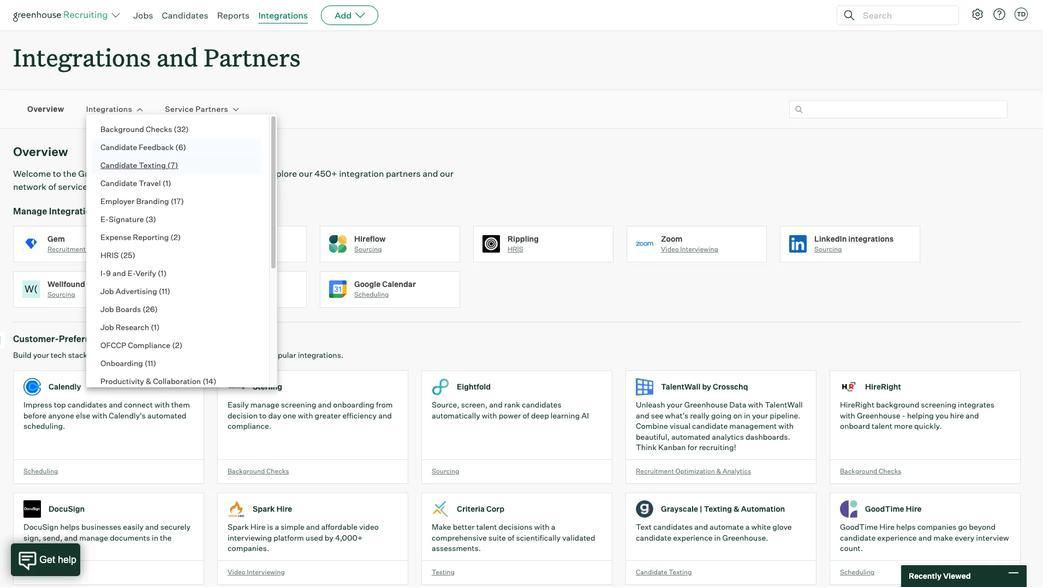 Task type: locate. For each thing, give the bounding box(es) containing it.
0 vertical spatial of
[[48, 181, 56, 192]]

hire up companies
[[906, 505, 922, 514]]

( right reporting
[[170, 233, 173, 242]]

on
[[733, 411, 742, 420]]

candidate travel ( 1 )
[[100, 178, 171, 188]]

manage inside easily manage screening and onboarding from decision to day one with greater efficiency and compliance.
[[250, 400, 279, 409]]

2 horizontal spatial candidates
[[653, 522, 693, 532]]

) up build your tech stack with guidance, selecting from our customers most popular integrations.
[[179, 341, 182, 350]]

2 vertical spatial &
[[734, 505, 739, 514]]

of inside source, screen, and rank candidates automatically with power of deep learning ai
[[523, 411, 529, 420]]

quickly.
[[914, 421, 942, 431]]

a right just
[[218, 181, 223, 192]]

greenhouse recruiting image
[[13, 9, 111, 22]]

( for feedback
[[175, 142, 178, 152]]

hireflow sourcing
[[354, 234, 386, 253]]

& left the analytics at the right of the page
[[716, 467, 721, 475]]

1 horizontal spatial to
[[259, 411, 267, 420]]

0 horizontal spatial recruitment
[[47, 245, 86, 253]]

and inside welcome to the greenhouse partnerships page where you can explore our 450+ integration partners and our network of service partners. new partners are just a click away.
[[423, 168, 438, 179]]

) right the angellist
[[167, 287, 170, 296]]

candidates up else
[[68, 400, 107, 409]]

2 horizontal spatial background
[[840, 467, 877, 475]]

2 background checks from the left
[[840, 467, 901, 475]]

corp
[[486, 505, 504, 514]]

spark up "interviewing"
[[228, 522, 249, 532]]

greenhouse up really
[[684, 400, 728, 409]]

2 vertical spatial greenhouse
[[857, 411, 900, 420]]

& up automate
[[734, 505, 739, 514]]

hireright for hireright
[[865, 382, 901, 392]]

scheduling
[[354, 290, 389, 299], [23, 467, 58, 475], [840, 568, 875, 576]]

of left the deep on the right bottom of the page
[[523, 411, 529, 420]]

11 right the angellist
[[162, 287, 167, 296]]

0 horizontal spatial of
[[48, 181, 56, 192]]

( for reporting
[[170, 233, 173, 242]]

stack
[[68, 351, 87, 360]]

and inside hireright background screening integrates with greenhouse - helping you hire and onboard talent more quickly.
[[966, 411, 979, 420]]

0 vertical spatial recruitment
[[47, 245, 86, 253]]

1 background checks from the left
[[228, 467, 289, 475]]

the down the securely
[[160, 533, 172, 542]]

spark for spark hire
[[253, 505, 275, 514]]

0 vertical spatial manage
[[250, 400, 279, 409]]

your down customer-
[[33, 351, 49, 360]]

goodtime up count.
[[840, 522, 878, 532]]

) down 'branding'
[[153, 215, 156, 224]]

talent up suite
[[476, 522, 497, 532]]

candidate feedback ( 6 )
[[100, 142, 186, 152]]

docusign for docusign
[[49, 505, 85, 514]]

) for candidate texting ( 7 )
[[175, 160, 178, 170]]

hire
[[276, 505, 292, 514], [906, 505, 922, 514], [250, 522, 266, 532], [879, 522, 895, 532]]

Search text field
[[860, 7, 949, 23]]

you inside welcome to the greenhouse partnerships page where you can explore our 450+ integration partners and our network of service partners. new partners are just a click away.
[[233, 168, 248, 179]]

1 vertical spatial greenhouse
[[684, 400, 728, 409]]

from right "selecting" at the bottom of the page
[[177, 351, 194, 360]]

goodtime for goodtime hire helps companies go beyond candidate experience and make every interview count.
[[840, 522, 878, 532]]

hireright
[[865, 382, 901, 392], [840, 400, 874, 409]]

1 vertical spatial docusign
[[23, 522, 59, 532]]

& up connect
[[146, 377, 151, 386]]

0 vertical spatial hireright
[[865, 382, 901, 392]]

texting inside menu
[[139, 160, 166, 170]]

rippling
[[508, 234, 539, 243]]

gem recruitment marketing
[[47, 234, 118, 253]]

connect
[[124, 400, 153, 409]]

goodtime hire
[[865, 505, 922, 514]]

2 vertical spatial texting
[[669, 568, 692, 576]]

candidate down really
[[692, 421, 728, 431]]

candidates inside text candidates and automate a white glove candidate experience in greenhouse.
[[653, 522, 693, 532]]

goodtime inside 'goodtime hire helps companies go beyond candidate experience and make every interview count.'
[[840, 522, 878, 532]]

manage down the businesses
[[79, 533, 108, 542]]

i-9 and e-verify ( 1 )
[[100, 269, 167, 278]]

hire
[[950, 411, 964, 420]]

) down advertising
[[155, 305, 158, 314]]

0 vertical spatial job
[[100, 287, 114, 296]]

texting right | on the bottom right of the page
[[704, 505, 732, 514]]

( up build your tech stack with guidance, selecting from our customers most popular integrations.
[[172, 341, 175, 350]]

screening for hire
[[921, 400, 956, 409]]

with up onboard
[[840, 411, 855, 420]]

e- up expense
[[100, 215, 109, 224]]

1 horizontal spatial signature
[[109, 215, 144, 224]]

job up ofccp
[[100, 323, 114, 332]]

) right reporting
[[178, 233, 181, 242]]

6
[[178, 142, 183, 152]]

0 vertical spatial from
[[177, 351, 194, 360]]

) for job advertising ( 11 )
[[167, 287, 170, 296]]

2 horizontal spatial &
[[734, 505, 739, 514]]

text
[[636, 522, 652, 532]]

hire inside 'goodtime hire helps companies go beyond candidate experience and make every interview count.'
[[879, 522, 895, 532]]

) down 7
[[168, 178, 171, 188]]

gem
[[47, 234, 65, 243]]

1 vertical spatial 11
[[148, 359, 153, 368]]

scheduling down scheduling.
[[23, 467, 58, 475]]

sourcing down wellfound
[[47, 290, 75, 299]]

and inside spark hire is a simple and affordable video interviewing platform used by 4,000+ companies.
[[306, 522, 320, 532]]

jobs
[[133, 10, 153, 21]]

td
[[1017, 10, 1026, 18]]

manage up day on the bottom left
[[250, 400, 279, 409]]

2 vertical spatial scheduling
[[840, 568, 875, 576]]

pipeline.
[[770, 411, 800, 420]]

network
[[13, 181, 46, 192]]

1 vertical spatial automated
[[671, 432, 710, 441]]

simple
[[281, 522, 304, 532]]

1 horizontal spatial experience
[[877, 533, 917, 542]]

hire for spark hire
[[276, 505, 292, 514]]

&
[[146, 377, 151, 386], [716, 467, 721, 475], [734, 505, 739, 514]]

unleash
[[636, 400, 665, 409]]

background checks for easily manage screening and onboarding from decision to day one with greater efficiency and compliance.
[[228, 467, 289, 475]]

video
[[661, 245, 679, 253], [228, 568, 245, 576]]

experience down | on the bottom right of the page
[[673, 533, 713, 542]]

source, screen, and rank candidates automatically with power of deep learning ai
[[432, 400, 589, 420]]

7
[[171, 160, 175, 170]]

of for make better talent decisions with a comprehensive suite of scientifically validated assessments.
[[508, 533, 514, 542]]

build your tech stack with guidance, selecting from our customers most popular integrations.
[[13, 351, 343, 360]]

2 right reporting
[[173, 233, 178, 242]]

1 vertical spatial to
[[259, 411, 267, 420]]

zoom
[[661, 234, 683, 243]]

) for candidate travel ( 1 )
[[168, 178, 171, 188]]

sterling
[[253, 382, 282, 392]]

customer-
[[13, 334, 59, 345]]

2 vertical spatial your
[[752, 411, 768, 420]]

in
[[744, 411, 750, 420], [152, 533, 158, 542], [714, 533, 721, 542]]

productivity & collaboration ( 14 )
[[100, 377, 216, 386]]

1 horizontal spatial of
[[508, 533, 514, 542]]

1 vertical spatial partners
[[149, 181, 184, 192]]

sourcing inside linkedin integrations sourcing
[[814, 245, 842, 253]]

manage integrations
[[13, 206, 101, 217]]

1 vertical spatial the
[[160, 533, 172, 542]]

background down compliance.
[[228, 467, 265, 475]]

white
[[751, 522, 771, 532]]

1 horizontal spatial 11
[[162, 287, 167, 296]]

candidates inside impress top candidates and connect with them before anyone else with calendly's automated scheduling.
[[68, 400, 107, 409]]

docusign inside docusign helps businesses easily and securely sign, send, and manage documents in the cloud.
[[23, 522, 59, 532]]

0 horizontal spatial e-
[[23, 568, 31, 576]]

hire for goodtime hire
[[906, 505, 922, 514]]

candidate
[[100, 142, 137, 152], [100, 160, 137, 170], [100, 178, 137, 188], [636, 568, 667, 576]]

2 horizontal spatial of
[[523, 411, 529, 420]]

e- up the angellist
[[128, 269, 135, 278]]

greenhouse inside unleash your greenhouse data with talentwall and see what's really going on in your pipeline. combine visual candidate management with beautiful, automated analytics dashboards. think kanban for recruiting!
[[684, 400, 728, 409]]

hire inside spark hire is a simple and affordable video interviewing platform used by 4,000+ companies.
[[250, 522, 266, 532]]

candidate for candidate travel
[[100, 178, 137, 188]]

background up candidate feedback ( 6 )
[[100, 124, 144, 134]]

job left boards on the left bottom of page
[[100, 305, 114, 314]]

anyone
[[48, 411, 74, 420]]

hire for spark hire is a simple and affordable video interviewing platform used by 4,000+ companies.
[[250, 522, 266, 532]]

0 horizontal spatial integrations link
[[86, 104, 132, 115]]

1 horizontal spatial background
[[228, 467, 265, 475]]

background for easily manage screening and onboarding from decision to day one with greater efficiency and compliance.
[[228, 467, 265, 475]]

recruitment inside gem recruitment marketing
[[47, 245, 86, 253]]

) up productivity & collaboration ( 14 )
[[153, 359, 156, 368]]

screening for one
[[281, 400, 316, 409]]

0 horizontal spatial background
[[100, 124, 144, 134]]

with down screen,
[[482, 411, 497, 420]]

0 horizontal spatial candidates
[[68, 400, 107, 409]]

1 vertical spatial spark
[[228, 522, 249, 532]]

candidate up employer
[[100, 178, 137, 188]]

of inside the make better talent decisions with a comprehensive suite of scientifically validated assessments.
[[508, 533, 514, 542]]

( down 26
[[151, 323, 154, 332]]

manage inside docusign helps businesses easily and securely sign, send, and manage documents in the cloud.
[[79, 533, 108, 542]]

send,
[[43, 533, 62, 542]]

1 for job research ( 1 )
[[154, 323, 157, 332]]

the inside docusign helps businesses easily and securely sign, send, and manage documents in the cloud.
[[160, 533, 172, 542]]

experience inside 'goodtime hire helps companies go beyond candidate experience and make every interview count.'
[[877, 533, 917, 542]]

partners down reports
[[204, 41, 300, 73]]

1 down 26
[[154, 323, 157, 332]]

1 vertical spatial of
[[523, 411, 529, 420]]

( right collaboration
[[203, 377, 206, 386]]

1 horizontal spatial talentwall
[[765, 400, 803, 409]]

by inside spark hire is a simple and affordable video interviewing platform used by 4,000+ companies.
[[325, 533, 333, 542]]

checks up feedback
[[146, 124, 172, 134]]

helps up send,
[[60, 522, 80, 532]]

spark for spark hire is a simple and affordable video interviewing platform used by 4,000+ companies.
[[228, 522, 249, 532]]

0 vertical spatial partners
[[386, 168, 421, 179]]

2 for expense reporting ( 2 )
[[173, 233, 178, 242]]

) up the talent)
[[164, 269, 167, 278]]

e- down "cloud."
[[23, 568, 31, 576]]

goodtime up 'goodtime hire helps companies go beyond candidate experience and make every interview count.'
[[865, 505, 904, 514]]

1 vertical spatial 2
[[175, 341, 179, 350]]

count.
[[840, 544, 863, 553]]

1 horizontal spatial hris
[[508, 245, 523, 253]]

and inside 'goodtime hire helps companies go beyond candidate experience and make every interview count.'
[[918, 533, 932, 542]]

0 vertical spatial video
[[661, 245, 679, 253]]

texting up travel
[[139, 160, 166, 170]]

( down service
[[174, 124, 177, 134]]

scheduling.
[[23, 421, 65, 431]]

source,
[[432, 400, 459, 409]]

( for compliance
[[172, 341, 175, 350]]

1 experience from the left
[[673, 533, 713, 542]]

zoom video interviewing
[[661, 234, 718, 253]]

)
[[186, 124, 189, 134], [183, 142, 186, 152], [175, 160, 178, 170], [168, 178, 171, 188], [181, 196, 184, 206], [153, 215, 156, 224], [178, 233, 181, 242], [132, 251, 135, 260], [164, 269, 167, 278], [167, 287, 170, 296], [155, 305, 158, 314], [157, 323, 160, 332], [179, 341, 182, 350], [153, 359, 156, 368], [213, 377, 216, 386]]

1 horizontal spatial recruitment
[[636, 467, 674, 475]]

interviewing inside zoom video interviewing
[[680, 245, 718, 253]]

make
[[933, 533, 953, 542]]

candidates
[[162, 10, 208, 21]]

) down 32
[[183, 142, 186, 152]]

with inside hireright background screening integrates with greenhouse - helping you hire and onboard talent more quickly.
[[840, 411, 855, 420]]

1 vertical spatial recruitment
[[636, 467, 674, 475]]

1 horizontal spatial &
[[716, 467, 721, 475]]

data
[[729, 400, 746, 409]]

management
[[729, 421, 777, 431]]

docusign up send,
[[49, 505, 85, 514]]

1 horizontal spatial 1
[[161, 269, 164, 278]]

) for employer branding ( 17 )
[[181, 196, 184, 206]]

hireright inside hireright background screening integrates with greenhouse - helping you hire and onboard talent more quickly.
[[840, 400, 874, 409]]

11 down the compliance
[[148, 359, 153, 368]]

14
[[206, 377, 213, 386]]

a inside spark hire is a simple and affordable video interviewing platform used by 4,000+ companies.
[[275, 522, 279, 532]]

signature down "cloud."
[[31, 568, 61, 576]]

going
[[711, 411, 732, 420]]

candidates down grayscale
[[653, 522, 693, 532]]

2 job from the top
[[100, 305, 114, 314]]

1 horizontal spatial candidates
[[522, 400, 561, 409]]

2 horizontal spatial texting
[[704, 505, 732, 514]]

0 horizontal spatial checks
[[146, 124, 172, 134]]

0 horizontal spatial helps
[[60, 522, 80, 532]]

spark hire
[[253, 505, 292, 514]]

candidate up partners.
[[100, 160, 137, 170]]

( for advertising
[[159, 287, 162, 296]]

0 vertical spatial signature
[[109, 215, 144, 224]]

configure image
[[971, 8, 984, 21]]

manage
[[13, 206, 47, 217]]

3
[[148, 215, 153, 224]]

candidates inside source, screen, and rank candidates automatically with power of deep learning ai
[[522, 400, 561, 409]]

talentwall up what's
[[661, 382, 701, 392]]

0 horizontal spatial by
[[325, 533, 333, 542]]

greenhouse inside hireright background screening integrates with greenhouse - helping you hire and onboard talent more quickly.
[[857, 411, 900, 420]]

interviewing down zoom
[[680, 245, 718, 253]]

1 horizontal spatial e-
[[100, 215, 109, 224]]

0 horizontal spatial interviewing
[[247, 568, 285, 576]]

2 horizontal spatial 1
[[165, 178, 168, 188]]

1 vertical spatial by
[[325, 533, 333, 542]]

a inside the make better talent decisions with a comprehensive suite of scientifically validated assessments.
[[551, 522, 555, 532]]

onboard
[[840, 421, 870, 431]]

new
[[129, 181, 147, 192]]

jobs link
[[133, 10, 153, 21]]

build
[[13, 351, 31, 360]]

0 vertical spatial talentwall
[[661, 382, 701, 392]]

2 horizontal spatial greenhouse
[[857, 411, 900, 420]]

1 horizontal spatial helps
[[896, 522, 916, 532]]

( down feedback
[[167, 160, 171, 170]]

video down zoom
[[661, 245, 679, 253]]

in down automate
[[714, 533, 721, 542]]

docusign for docusign helps businesses easily and securely sign, send, and manage documents in the cloud.
[[23, 522, 59, 532]]

of left service
[[48, 181, 56, 192]]

screening inside easily manage screening and onboarding from decision to day one with greater efficiency and compliance.
[[281, 400, 316, 409]]

1 vertical spatial from
[[376, 400, 393, 409]]

partnerships
[[130, 168, 182, 179]]

1 horizontal spatial checks
[[266, 467, 289, 475]]

experience down "goodtime hire"
[[877, 533, 917, 542]]

away.
[[245, 181, 268, 192]]

hire up "simple"
[[276, 505, 292, 514]]

3 job from the top
[[100, 323, 114, 332]]

0 vertical spatial 11
[[162, 287, 167, 296]]

signature down employer
[[109, 215, 144, 224]]

1 vertical spatial goodtime
[[840, 522, 878, 532]]

0 vertical spatial texting
[[139, 160, 166, 170]]

your
[[33, 351, 49, 360], [667, 400, 683, 409], [752, 411, 768, 420]]

1 vertical spatial signature
[[31, 568, 61, 576]]

1 horizontal spatial background checks
[[840, 467, 901, 475]]

1
[[165, 178, 168, 188], [161, 269, 164, 278], [154, 323, 157, 332]]

interviewing
[[680, 245, 718, 253], [247, 568, 285, 576]]

greenhouse down background
[[857, 411, 900, 420]]

job for job advertising ( 11 )
[[100, 287, 114, 296]]

candidate for candidate texting
[[100, 160, 137, 170]]

( for branding
[[171, 196, 174, 206]]

click
[[224, 181, 243, 192]]

talentwall by crosschq
[[661, 382, 748, 392]]

checks for easily manage screening and onboarding from decision to day one with greater efficiency and compliance.
[[266, 467, 289, 475]]

candidate up count.
[[840, 533, 876, 542]]

video inside zoom video interviewing
[[661, 245, 679, 253]]

background checks up "goodtime hire"
[[840, 467, 901, 475]]

1 vertical spatial overview
[[13, 144, 68, 159]]

candidate inside 'goodtime hire helps companies go beyond candidate experience and make every interview count.'
[[840, 533, 876, 542]]

securely
[[160, 522, 191, 532]]

1 job from the top
[[100, 287, 114, 296]]

(
[[174, 124, 177, 134], [175, 142, 178, 152], [167, 160, 171, 170], [162, 178, 165, 188], [171, 196, 174, 206], [145, 215, 148, 224], [170, 233, 173, 242], [120, 251, 123, 260], [158, 269, 161, 278], [159, 287, 162, 296], [143, 305, 146, 314], [151, 323, 154, 332], [172, 341, 175, 350], [145, 359, 148, 368], [203, 377, 206, 386]]

and inside text candidates and automate a white glove candidate experience in greenhouse.
[[694, 522, 708, 532]]

0 horizontal spatial 1
[[154, 323, 157, 332]]

0 vertical spatial integrations link
[[258, 10, 308, 21]]

recently
[[909, 572, 942, 581]]

popular
[[269, 351, 296, 360]]

screening inside hireright background screening integrates with greenhouse - helping you hire and onboard talent more quickly.
[[921, 400, 956, 409]]

you left the hire
[[936, 411, 948, 420]]

2 experience from the left
[[877, 533, 917, 542]]

integrations down service
[[49, 206, 101, 217]]

talent left the "more"
[[872, 421, 892, 431]]

0 horizontal spatial spark
[[228, 522, 249, 532]]

boards
[[116, 305, 141, 314]]

to inside easily manage screening and onboarding from decision to day one with greater efficiency and compliance.
[[259, 411, 267, 420]]

4,000+
[[335, 533, 363, 542]]

1 screening from the left
[[281, 400, 316, 409]]

go
[[958, 522, 967, 532]]

candidate texting ( 7 )
[[100, 160, 178, 170]]

validated
[[562, 533, 595, 542]]

2 helps from the left
[[896, 522, 916, 532]]

0 horizontal spatial hris
[[100, 251, 119, 260]]

you inside hireright background screening integrates with greenhouse - helping you hire and onboard talent more quickly.
[[936, 411, 948, 420]]

( for checks
[[174, 124, 177, 134]]

e- for e-signature
[[23, 568, 31, 576]]

sourcing down hireflow
[[354, 245, 382, 253]]

spark up is
[[253, 505, 275, 514]]

1 vertical spatial e-
[[128, 269, 135, 278]]

background down onboard
[[840, 467, 877, 475]]

hris inside the rippling hris
[[508, 245, 523, 253]]

your up management
[[752, 411, 768, 420]]

0 horizontal spatial manage
[[79, 533, 108, 542]]

2 horizontal spatial our
[[440, 168, 454, 179]]

0 vertical spatial your
[[33, 351, 49, 360]]

partners for customer-preferred partners
[[101, 334, 138, 345]]

2 vertical spatial partners
[[101, 334, 138, 345]]

integrations right reports
[[258, 10, 308, 21]]

1 vertical spatial your
[[667, 400, 683, 409]]

of down decisions
[[508, 533, 514, 542]]

None text field
[[789, 100, 1008, 118]]

goodtime for goodtime hire
[[865, 505, 904, 514]]

partners for integrations and partners
[[204, 41, 300, 73]]

sourcing down 'linkedin'
[[814, 245, 842, 253]]

ofccp compliance ( 2 )
[[100, 341, 182, 350]]

automation
[[741, 505, 785, 514]]

2 screening from the left
[[921, 400, 956, 409]]

power
[[499, 411, 521, 420]]

e-signature ( 3 )
[[100, 215, 156, 224]]

integrations link up background checks ( 32 ) on the left top of page
[[86, 104, 132, 115]]

2 horizontal spatial checks
[[879, 467, 901, 475]]

menu
[[86, 115, 270, 587]]

1 for candidate travel ( 1 )
[[165, 178, 168, 188]]

with inside source, screen, and rank candidates automatically with power of deep learning ai
[[482, 411, 497, 420]]

0 horizontal spatial talent
[[476, 522, 497, 532]]

( up reporting
[[145, 215, 148, 224]]

2 horizontal spatial candidate
[[840, 533, 876, 542]]

) left the page
[[175, 160, 178, 170]]

preferred
[[59, 334, 99, 345]]

from up efficiency
[[376, 400, 393, 409]]

a inside text candidates and automate a white glove candidate experience in greenhouse.
[[745, 522, 750, 532]]

signature inside menu
[[109, 215, 144, 224]]

candidates up the deep on the right bottom of the page
[[522, 400, 561, 409]]

0 vertical spatial scheduling
[[354, 290, 389, 299]]

from inside easily manage screening and onboarding from decision to day one with greater efficiency and compliance.
[[376, 400, 393, 409]]

1 vertical spatial interviewing
[[247, 568, 285, 576]]

scheduling down count.
[[840, 568, 875, 576]]

documents
[[110, 533, 150, 542]]

) up the compliance
[[157, 323, 160, 332]]

rank
[[504, 400, 520, 409]]

integrations up background checks ( 32 ) on the left top of page
[[86, 104, 132, 114]]

texting for candidate texting ( 7 )
[[139, 160, 166, 170]]

) for job boards ( 26 )
[[155, 305, 158, 314]]

the inside welcome to the greenhouse partnerships page where you can explore our 450+ integration partners and our network of service partners. new partners are just a click away.
[[63, 168, 76, 179]]

1 horizontal spatial spark
[[253, 505, 275, 514]]

0 vertical spatial automated
[[147, 411, 186, 420]]

your for unleash
[[667, 400, 683, 409]]

1 vertical spatial talentwall
[[765, 400, 803, 409]]

1 vertical spatial talent
[[476, 522, 497, 532]]

scheduling for goodtime hire helps companies go beyond candidate experience and make every interview count.
[[840, 568, 875, 576]]

1 helps from the left
[[60, 522, 80, 532]]

cloud.
[[23, 544, 46, 553]]

a up the greenhouse.
[[745, 522, 750, 532]]

reports
[[217, 10, 250, 21]]

( right 'branding'
[[171, 196, 174, 206]]

automated down them
[[147, 411, 186, 420]]

( for research
[[151, 323, 154, 332]]

partners right service
[[195, 104, 228, 114]]

( for texting
[[167, 160, 171, 170]]

0 horizontal spatial background checks
[[228, 467, 289, 475]]

0 vertical spatial partners
[[204, 41, 300, 73]]

0 horizontal spatial in
[[152, 533, 158, 542]]

2 horizontal spatial in
[[744, 411, 750, 420]]

0 horizontal spatial screening
[[281, 400, 316, 409]]

hire down "goodtime hire"
[[879, 522, 895, 532]]

spark inside spark hire is a simple and affordable video interviewing platform used by 4,000+ companies.
[[228, 522, 249, 532]]

a
[[218, 181, 223, 192], [275, 522, 279, 532], [551, 522, 555, 532], [745, 522, 750, 532]]



Task type: describe. For each thing, give the bounding box(es) containing it.
verify
[[135, 269, 156, 278]]

job for job research ( 1 )
[[100, 323, 114, 332]]

a inside welcome to the greenhouse partnerships page where you can explore our 450+ integration partners and our network of service partners. new partners are just a click away.
[[218, 181, 223, 192]]

welcome to the greenhouse partnerships page where you can explore our 450+ integration partners and our network of service partners. new partners are just a click away.
[[13, 168, 454, 192]]

beautiful,
[[636, 432, 670, 441]]

candidate for candidate feedback
[[100, 142, 137, 152]]

job for job boards ( 26 )
[[100, 305, 114, 314]]

integrations and partners
[[13, 41, 300, 73]]

menu containing background checks
[[86, 115, 270, 587]]

goodtime hire helps companies go beyond candidate experience and make every interview count.
[[840, 522, 1009, 553]]

26
[[146, 305, 155, 314]]

efficiency
[[343, 411, 377, 420]]

) for e-signature ( 3 )
[[153, 215, 156, 224]]

impress top candidates and connect with them before anyone else with calendly's automated scheduling.
[[23, 400, 190, 431]]

td button
[[1015, 8, 1028, 21]]

compliance
[[128, 341, 170, 350]]

) for background checks ( 32 )
[[186, 124, 189, 134]]

text candidates and automate a white glove candidate experience in greenhouse.
[[636, 522, 792, 542]]

grayscale | texting & automation
[[661, 505, 785, 514]]

expense
[[100, 233, 131, 242]]

hris ( 25 )
[[100, 251, 135, 260]]

talent)
[[161, 279, 187, 289]]

talent inside hireright background screening integrates with greenhouse - helping you hire and onboard talent more quickly.
[[872, 421, 892, 431]]

assessments.
[[432, 544, 481, 553]]

easily manage screening and onboarding from decision to day one with greater efficiency and compliance.
[[228, 400, 393, 431]]

0 horizontal spatial partners
[[149, 181, 184, 192]]

most
[[249, 351, 267, 360]]

automated inside impress top candidates and connect with them before anyone else with calendly's automated scheduling.
[[147, 411, 186, 420]]

( down the compliance
[[145, 359, 148, 368]]

and inside unleash your greenhouse data with talentwall and see what's really going on in your pipeline. combine visual candidate management with beautiful, automated analytics dashboards. think kanban for recruiting!
[[636, 411, 649, 420]]

scheduling for impress top candidates and connect with them before anyone else with calendly's automated scheduling.
[[23, 467, 58, 475]]

in inside docusign helps businesses easily and securely sign, send, and manage documents in the cloud.
[[152, 533, 158, 542]]

) for candidate feedback ( 6 )
[[183, 142, 186, 152]]

candidate down text
[[636, 568, 667, 576]]

& inside menu
[[146, 377, 151, 386]]

( for signature
[[145, 215, 148, 224]]

background inside menu
[[100, 124, 144, 134]]

background checks for hireright background screening integrates with greenhouse - helping you hire and onboard talent more quickly.
[[840, 467, 901, 475]]

candidates link
[[162, 10, 208, 21]]

automated inside unleash your greenhouse data with talentwall and see what's really going on in your pipeline. combine visual candidate management with beautiful, automated analytics dashboards. think kanban for recruiting!
[[671, 432, 710, 441]]

candidate inside unleash your greenhouse data with talentwall and see what's really going on in your pipeline. combine visual candidate management with beautiful, automated analytics dashboards. think kanban for recruiting!
[[692, 421, 728, 431]]

selecting
[[143, 351, 176, 360]]

branding
[[136, 196, 169, 206]]

1 horizontal spatial our
[[299, 168, 313, 179]]

impress
[[23, 400, 52, 409]]

sourcing inside wellfound (formerly angellist talent) sourcing
[[47, 290, 75, 299]]

integrations
[[848, 234, 894, 243]]

with inside the make better talent decisions with a comprehensive suite of scientifically validated assessments.
[[534, 522, 549, 532]]

1 vertical spatial video
[[228, 568, 245, 576]]

helps inside docusign helps businesses easily and securely sign, send, and manage documents in the cloud.
[[60, 522, 80, 532]]

integrations for integrations link to the right
[[258, 10, 308, 21]]

(formerly
[[87, 279, 122, 289]]

comprehensive
[[432, 533, 487, 542]]

-
[[902, 411, 905, 420]]

glove
[[773, 522, 792, 532]]

decision
[[228, 411, 258, 420]]

service
[[165, 104, 194, 114]]

texting for candidate texting
[[669, 568, 692, 576]]

optimization
[[675, 467, 715, 475]]

greenhouse inside welcome to the greenhouse partnerships page where you can explore our 450+ integration partners and our network of service partners. new partners are just a click away.
[[78, 168, 128, 179]]

1 horizontal spatial by
[[702, 382, 711, 392]]

one
[[283, 411, 296, 420]]

google calendar scheduling
[[354, 279, 416, 299]]

checks for hireright background screening integrates with greenhouse - helping you hire and onboard talent more quickly.
[[879, 467, 901, 475]]

service partners
[[165, 104, 228, 114]]

sourcing inside the hireflow sourcing
[[354, 245, 382, 253]]

) for expense reporting ( 2 )
[[178, 233, 181, 242]]

your for build
[[33, 351, 49, 360]]

2 for ofccp compliance ( 2 )
[[175, 341, 179, 350]]

sourcing up criteria
[[432, 467, 459, 475]]

hireright for hireright background screening integrates with greenhouse - helping you hire and onboard talent more quickly.
[[840, 400, 874, 409]]

1 vertical spatial 1
[[161, 269, 164, 278]]

e- for e-signature ( 3 )
[[100, 215, 109, 224]]

wellfound (formerly angellist talent) sourcing
[[47, 279, 187, 299]]

scientifically
[[516, 533, 561, 542]]

analytics
[[712, 432, 744, 441]]

add button
[[321, 5, 378, 25]]

signature for e-signature
[[31, 568, 61, 576]]

where
[[206, 168, 231, 179]]

0 horizontal spatial our
[[196, 351, 208, 360]]

with left them
[[154, 400, 170, 409]]

before
[[23, 411, 46, 420]]

candidate inside text candidates and automate a white glove candidate experience in greenhouse.
[[636, 533, 671, 542]]

page
[[184, 168, 204, 179]]

with right else
[[92, 411, 107, 420]]

of for source, screen, and rank candidates automatically with power of deep learning ai
[[523, 411, 529, 420]]

employer
[[100, 196, 135, 206]]

spark hire is a simple and affordable video interviewing platform used by 4,000+ companies.
[[228, 522, 379, 553]]

) for ofccp compliance ( 2 )
[[179, 341, 182, 350]]

with right data
[[748, 400, 763, 409]]

testing
[[432, 568, 455, 576]]

integrations for integrations and partners
[[13, 41, 151, 73]]

talentwall inside unleash your greenhouse data with talentwall and see what's really going on in your pipeline. combine visual candidate management with beautiful, automated analytics dashboards. think kanban for recruiting!
[[765, 400, 803, 409]]

0 horizontal spatial from
[[177, 351, 194, 360]]

( for boards
[[143, 305, 146, 314]]

( right verify
[[158, 269, 161, 278]]

) for job research ( 1 )
[[157, 323, 160, 332]]

job boards ( 26 )
[[100, 305, 158, 314]]

1 vertical spatial &
[[716, 467, 721, 475]]

hris inside menu
[[100, 251, 119, 260]]

grayscale
[[661, 505, 698, 514]]

hireflow
[[354, 234, 386, 243]]

integrations.
[[298, 351, 343, 360]]

video interviewing
[[228, 568, 285, 576]]

recently viewed
[[909, 572, 971, 581]]

just
[[201, 181, 216, 192]]

talent inside the make better talent decisions with a comprehensive suite of scientifically validated assessments.
[[476, 522, 497, 532]]

integrates
[[958, 400, 994, 409]]

beyond
[[969, 522, 996, 532]]

) down customers
[[213, 377, 216, 386]]

visual
[[670, 421, 690, 431]]

of inside welcome to the greenhouse partnerships page where you can explore our 450+ integration partners and our network of service partners. new partners are just a click away.
[[48, 181, 56, 192]]

in inside text candidates and automate a white glove candidate experience in greenhouse.
[[714, 533, 721, 542]]

onboarding
[[333, 400, 374, 409]]

top
[[54, 400, 66, 409]]

) up i-9 and e-verify ( 1 )
[[132, 251, 135, 260]]

1 vertical spatial integrations link
[[86, 104, 132, 115]]

in inside unleash your greenhouse data with talentwall and see what's really going on in your pipeline. combine visual candidate management with beautiful, automated analytics dashboards. think kanban for recruiting!
[[744, 411, 750, 420]]

1 vertical spatial partners
[[195, 104, 228, 114]]

kanban
[[658, 443, 686, 452]]

with right stack
[[89, 351, 104, 360]]

with down 'pipeline.'
[[778, 421, 794, 431]]

background for hireright background screening integrates with greenhouse - helping you hire and onboard talent more quickly.
[[840, 467, 877, 475]]

advertising
[[116, 287, 157, 296]]

job research ( 1 )
[[100, 323, 160, 332]]

1 horizontal spatial integrations link
[[258, 10, 308, 21]]

with inside easily manage screening and onboarding from decision to day one with greater efficiency and compliance.
[[298, 411, 313, 420]]

welcome
[[13, 168, 51, 179]]

reports link
[[217, 10, 250, 21]]

and inside source, screen, and rank candidates automatically with power of deep learning ai
[[489, 400, 503, 409]]

greater
[[315, 411, 341, 420]]

and inside impress top candidates and connect with them before anyone else with calendly's automated scheduling.
[[109, 400, 122, 409]]

1 vertical spatial texting
[[704, 505, 732, 514]]

are
[[186, 181, 199, 192]]

integration
[[339, 168, 384, 179]]

make
[[432, 522, 451, 532]]

experience inside text candidates and automate a white glove candidate experience in greenhouse.
[[673, 533, 713, 542]]

0 horizontal spatial 11
[[148, 359, 153, 368]]

unleash your greenhouse data with talentwall and see what's really going on in your pipeline. combine visual candidate management with beautiful, automated analytics dashboards. think kanban for recruiting!
[[636, 400, 803, 452]]

service
[[58, 181, 88, 192]]

hire for goodtime hire helps companies go beyond candidate experience and make every interview count.
[[879, 522, 895, 532]]

linkedin integrations sourcing
[[814, 234, 894, 253]]

criteria corp
[[457, 505, 504, 514]]

( for travel
[[162, 178, 165, 188]]

to inside welcome to the greenhouse partnerships page where you can explore our 450+ integration partners and our network of service partners. new partners are just a click away.
[[53, 168, 61, 179]]

screen,
[[461, 400, 487, 409]]

tech
[[51, 351, 66, 360]]

background checks ( 32 )
[[100, 124, 189, 134]]

helps inside 'goodtime hire helps companies go beyond candidate experience and make every interview count.'
[[896, 522, 916, 532]]

google
[[354, 279, 381, 289]]

decisions
[[499, 522, 533, 532]]

signature for e-signature ( 3 )
[[109, 215, 144, 224]]

17
[[174, 196, 181, 206]]

platform
[[273, 533, 304, 542]]

( down expense
[[120, 251, 123, 260]]

scheduling inside google calendar scheduling
[[354, 290, 389, 299]]

expense reporting ( 2 )
[[100, 233, 181, 242]]

0 horizontal spatial talentwall
[[661, 382, 701, 392]]

integrations for bottom integrations link
[[86, 104, 132, 114]]

0 vertical spatial overview
[[27, 104, 64, 114]]

2 horizontal spatial your
[[752, 411, 768, 420]]

companies.
[[228, 544, 269, 553]]

suite
[[488, 533, 506, 542]]



Task type: vqa. For each thing, say whether or not it's contained in the screenshot.
3 CELL
no



